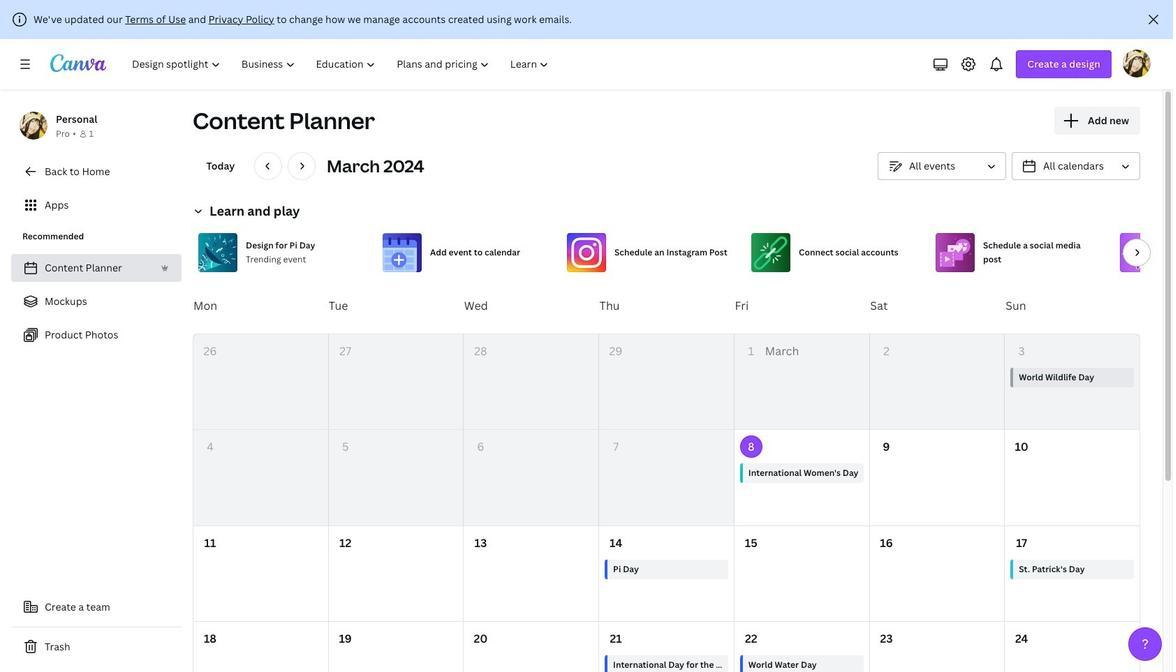 Task type: describe. For each thing, give the bounding box(es) containing it.
tuesday column header
[[328, 278, 464, 334]]

stephanie aranda image
[[1123, 50, 1151, 78]]

saturday column header
[[870, 278, 1005, 334]]

friday column header
[[734, 278, 870, 334]]



Task type: locate. For each thing, give the bounding box(es) containing it.
monday column header
[[193, 278, 328, 334]]

list
[[11, 254, 182, 349]]

top level navigation element
[[123, 50, 561, 78]]

thursday column header
[[599, 278, 734, 334]]

None button
[[878, 152, 1006, 180], [1012, 152, 1140, 180], [878, 152, 1006, 180], [1012, 152, 1140, 180]]

row
[[193, 278, 1141, 334], [193, 335, 1140, 430], [193, 430, 1140, 526], [193, 526, 1140, 622], [193, 622, 1140, 673]]

sunday column header
[[1005, 278, 1141, 334]]

wednesday column header
[[464, 278, 599, 334]]



Task type: vqa. For each thing, say whether or not it's contained in the screenshot.
Stephanie Aranda image
yes



